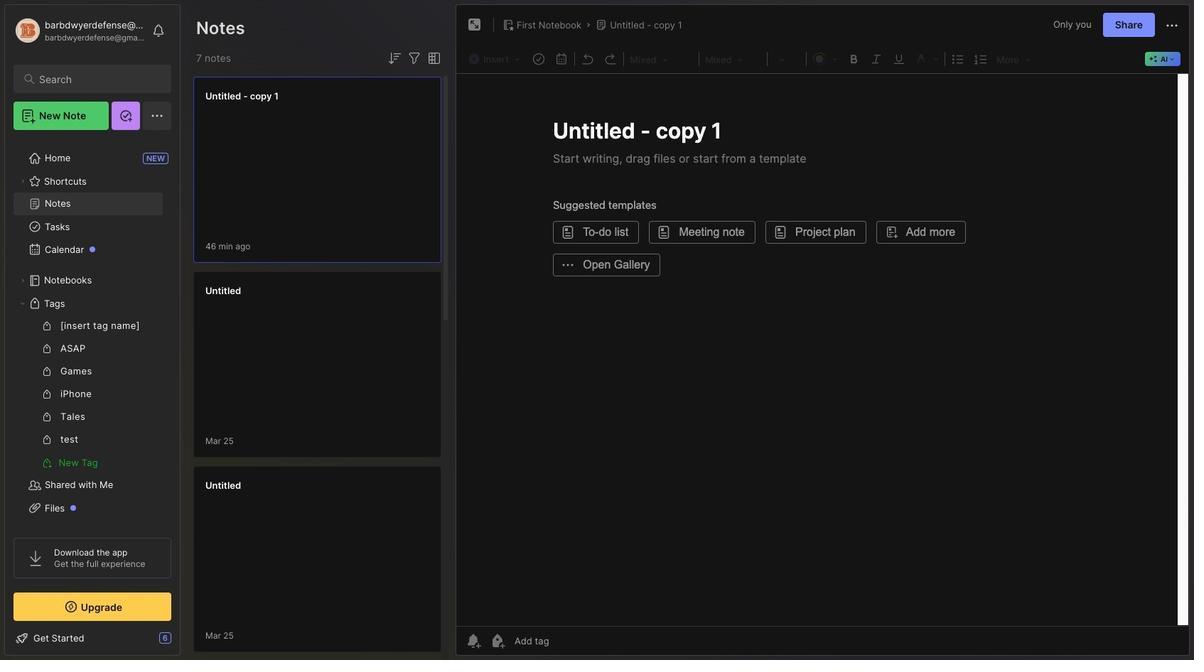 Task type: locate. For each thing, give the bounding box(es) containing it.
expand tags image
[[18, 299, 27, 308]]

Add tag field
[[514, 635, 621, 648]]

tree
[[5, 139, 180, 551]]

font family image
[[701, 50, 766, 68]]

Insert field
[[465, 50, 528, 68]]

View options field
[[423, 50, 443, 67]]

Sort options field
[[386, 50, 403, 67]]

font color image
[[809, 49, 843, 68]]

Add filters field
[[406, 50, 423, 67]]

add a reminder image
[[465, 633, 482, 650]]

None search field
[[39, 70, 159, 87]]

group
[[14, 315, 163, 474]]

Font color field
[[809, 49, 843, 68]]

heading level image
[[626, 50, 698, 68]]

Note Editor text field
[[457, 73, 1190, 627]]

add tag image
[[489, 633, 506, 650]]

insert image
[[465, 50, 528, 68]]

none search field inside main 'element'
[[39, 70, 159, 87]]



Task type: describe. For each thing, give the bounding box(es) containing it.
more image
[[993, 50, 1036, 68]]

click to collapse image
[[180, 634, 190, 651]]

More field
[[993, 50, 1036, 68]]

tree inside main 'element'
[[5, 139, 180, 551]]

add filters image
[[406, 50, 423, 67]]

Account field
[[14, 16, 145, 45]]

expand note image
[[467, 16, 484, 33]]

Font size field
[[770, 50, 805, 68]]

Font family field
[[701, 50, 766, 68]]

Highlight field
[[911, 49, 944, 68]]

highlight image
[[911, 49, 944, 68]]

group inside main 'element'
[[14, 315, 163, 474]]

note window element
[[456, 4, 1191, 660]]

Help and Learning task checklist field
[[5, 627, 180, 650]]

more actions image
[[1164, 17, 1181, 34]]

expand notebooks image
[[18, 277, 27, 285]]

Search text field
[[39, 73, 159, 86]]

font size image
[[770, 50, 805, 68]]

More actions field
[[1164, 16, 1181, 34]]

Heading level field
[[626, 50, 698, 68]]

main element
[[0, 0, 185, 661]]



Task type: vqa. For each thing, say whether or not it's contained in the screenshot.
changes
no



